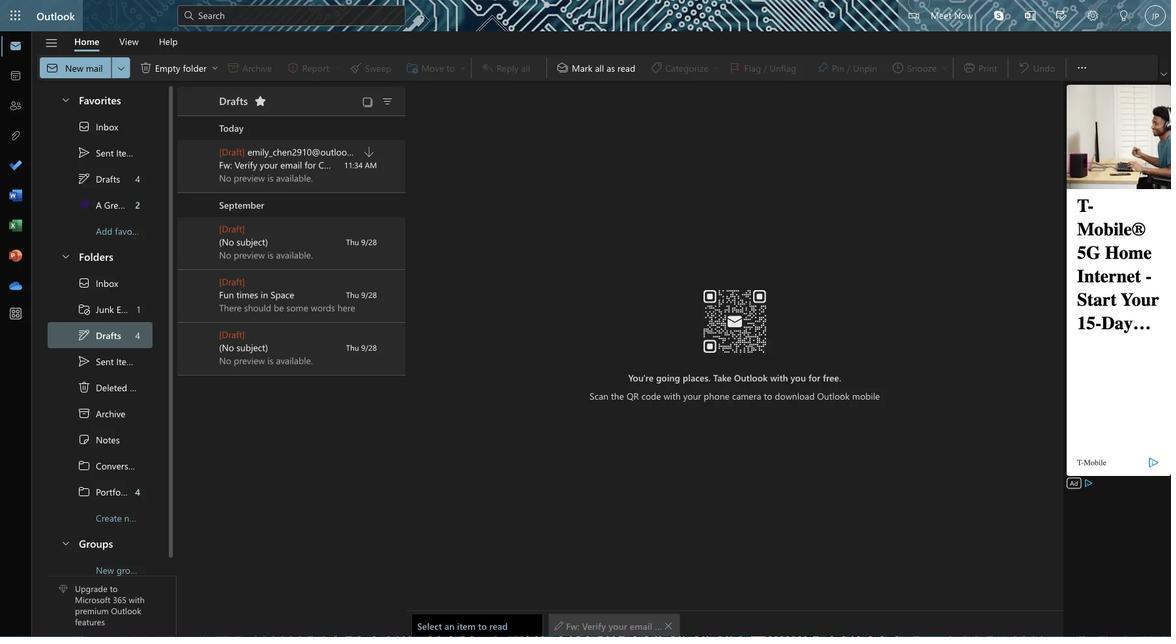Task type: locate. For each thing, give the bounding box(es) containing it.
1 vertical spatial subject)
[[237, 342, 268, 354]]

0 horizontal spatial new
[[65, 62, 83, 74]]

0 vertical spatial your
[[260, 159, 278, 171]]

2 vertical spatial 9/28
[[361, 343, 377, 353]]

subject) down the should
[[237, 342, 268, 354]]

 button
[[984, 0, 1015, 31]]

folder left  dropdown button
[[183, 62, 207, 74]]

 inside folders tree item
[[61, 251, 71, 261]]

0 vertical spatial 9/28
[[361, 237, 377, 247]]

1 no preview is available. from the top
[[219, 172, 313, 184]]

1  from the top
[[78, 120, 91, 133]]

reading pane main content
[[407, 82, 1064, 638]]

3 no preview is available. from the top
[[219, 355, 313, 367]]

to inside you're going places. take outlook with you for free. scan the qr code with your phone camera to download outlook mobile
[[764, 390, 773, 402]]

 inbox down folders tree item
[[78, 277, 118, 290]]

0 vertical spatial read
[[618, 62, 636, 74]]

to inside button
[[479, 620, 487, 632]]

9/28 for select a message option associated with fun times in space
[[361, 290, 377, 300]]

email down [draft] emily_chen2910@outlook.com
[[281, 159, 302, 171]]

0 horizontal spatial with
[[129, 594, 145, 606]]

2 vertical spatial 4
[[135, 486, 140, 498]]

2 horizontal spatial your
[[684, 390, 702, 402]]

preview
[[234, 172, 265, 184], [234, 249, 265, 261], [234, 355, 265, 367]]

[draft]
[[219, 146, 245, 158], [219, 223, 245, 235], [219, 276, 245, 288], [219, 329, 245, 341]]

available. down fw: verify your email for coupa supplier portal
[[276, 172, 313, 184]]

going
[[657, 371, 681, 384]]

3 [draft] from the top
[[219, 276, 245, 288]]

2 is from the top
[[268, 249, 274, 261]]

 tree item
[[48, 140, 153, 166], [48, 348, 153, 375]]

 inside groups "tree item"
[[61, 538, 71, 548]]

2 vertical spatial preview
[[234, 355, 265, 367]]

1  from the top
[[78, 459, 91, 472]]

2 [draft] from the top
[[219, 223, 245, 235]]

 tree item up junk
[[48, 270, 153, 296]]

0 vertical spatial select a message checkbox
[[193, 279, 219, 300]]

 for 
[[78, 459, 91, 472]]

tags group
[[550, 55, 951, 81]]

1 vertical spatial supplier
[[699, 620, 733, 632]]

 tree item for 
[[48, 114, 153, 140]]


[[362, 96, 374, 108]]

2 vertical spatial no preview is available.
[[219, 355, 313, 367]]

you
[[791, 371, 807, 384]]

2 9/28 from the top
[[361, 290, 377, 300]]

2  from the top
[[78, 329, 91, 342]]

1 available. from the top
[[276, 172, 313, 184]]

 tree item
[[48, 114, 153, 140], [48, 270, 153, 296]]


[[45, 36, 58, 50]]

2 (no from the top
[[219, 342, 234, 354]]

read inside button
[[490, 620, 508, 632]]

0 vertical spatial (no
[[219, 236, 234, 248]]

 tree item
[[48, 427, 153, 453]]

0 vertical spatial  button
[[54, 87, 76, 112]]

 for 1st  tree item from the top
[[78, 172, 91, 185]]

 down 
[[78, 459, 91, 472]]

2 select a message checkbox from the top
[[193, 331, 219, 352]]

1 vertical spatial 
[[78, 355, 91, 368]]

1  button from the top
[[54, 87, 76, 112]]

1 thu 9/28 from the top
[[346, 237, 377, 247]]

 inside the favorites tree
[[78, 146, 91, 159]]

verify
[[235, 159, 257, 171], [583, 620, 606, 632]]

is up september heading
[[268, 172, 274, 184]]

0 vertical spatial portal
[[383, 159, 406, 171]]

0 vertical spatial no
[[219, 172, 231, 184]]

2 thu 9/28 from the top
[[346, 290, 377, 300]]

 sent items up deleted
[[78, 355, 138, 368]]


[[78, 198, 91, 211]]

0 vertical spatial  sent items
[[78, 146, 138, 159]]

outlook right the 'premium'
[[111, 605, 141, 617]]

0 horizontal spatial fw:
[[219, 159, 232, 171]]

0 vertical spatial fw:
[[219, 159, 232, 171]]

 tree item up the create at the left
[[48, 479, 153, 505]]

drafts inside the favorites tree
[[96, 173, 120, 185]]

 up 
[[78, 277, 91, 290]]

 left 'folders'
[[61, 251, 71, 261]]

1 vertical spatial preview
[[234, 249, 265, 261]]

preview for september
[[234, 249, 265, 261]]

 deleted items
[[78, 381, 152, 394]]

2  tree item from the top
[[48, 479, 153, 505]]

archive
[[96, 408, 126, 420]]

 button
[[1015, 0, 1047, 33]]

1 vertical spatial available.
[[276, 249, 313, 261]]

2  from the top
[[78, 355, 91, 368]]

read right as
[[618, 62, 636, 74]]

1
[[137, 303, 140, 315]]

0 vertical spatial  drafts
[[78, 172, 120, 185]]

 inbox inside the favorites tree
[[78, 120, 118, 133]]

1 vertical spatial sent
[[96, 355, 114, 368]]

2 vertical spatial with
[[129, 594, 145, 606]]

1 vertical spatial 
[[78, 329, 91, 342]]

2  from the top
[[78, 277, 91, 290]]

tab list
[[65, 31, 188, 52]]

outlook link
[[37, 0, 75, 31]]

4 up the 2
[[135, 173, 140, 185]]

 for 
[[78, 120, 91, 133]]

0 vertical spatial supplier
[[347, 159, 380, 171]]

 drafts down  tree item
[[78, 329, 121, 342]]

 button
[[377, 92, 398, 110]]

 inbox for 
[[78, 277, 118, 290]]

2 available. from the top
[[276, 249, 313, 261]]

2 horizontal spatial with
[[771, 371, 789, 384]]

 junk email 1
[[78, 303, 140, 316]]

no preview is available. up in
[[219, 249, 313, 261]]

 down favorites tree item
[[78, 120, 91, 133]]

0 vertical spatial preview
[[234, 172, 265, 184]]

 inside favorites tree item
[[61, 94, 71, 105]]

 button inside folders tree item
[[54, 244, 76, 268]]

 inside tree
[[78, 355, 91, 368]]

am
[[365, 160, 377, 170]]

2 select a message checkbox from the top
[[193, 226, 219, 247]]

no down there
[[219, 355, 231, 367]]

3 available. from the top
[[276, 355, 313, 367]]

free.
[[824, 371, 842, 384]]

thu 9/28 for select a message option associated with (no subject)
[[346, 343, 377, 353]]

0 vertical spatial coupa
[[319, 159, 345, 171]]

0 vertical spatial thu
[[346, 237, 359, 247]]

 button inside groups "tree item"
[[54, 531, 76, 555]]

Select a message checkbox
[[193, 279, 219, 300], [193, 331, 219, 352]]

drafts heading
[[202, 87, 271, 116]]

[draft] down there
[[219, 329, 245, 341]]

4 down 1
[[135, 329, 140, 341]]

sent up  tree item
[[96, 355, 114, 368]]

excel image
[[9, 220, 22, 233]]

items up the 2
[[116, 147, 138, 159]]

 inside tree item
[[78, 381, 91, 394]]

empty
[[155, 62, 180, 74]]

left-rail-appbar navigation
[[3, 31, 29, 301]]

1 vertical spatial new
[[96, 564, 114, 576]]

select a message checkbox down september on the left top of the page
[[193, 226, 219, 247]]

favorites
[[79, 92, 121, 107]]

 up ''
[[78, 146, 91, 159]]

0 vertical spatial for
[[305, 159, 316, 171]]

ad
[[1071, 479, 1079, 488]]

2  button from the top
[[54, 244, 76, 268]]

2  tree item from the top
[[48, 270, 153, 296]]

1 vertical spatial (no
[[219, 342, 234, 354]]

inbox up  junk email 1
[[96, 277, 118, 289]]

1 vertical spatial  tree item
[[48, 348, 153, 375]]

4
[[135, 173, 140, 185], [135, 329, 140, 341], [135, 486, 140, 498]]

1 horizontal spatial email
[[630, 620, 653, 632]]

1 horizontal spatial verify
[[583, 620, 606, 632]]

to down new group
[[110, 583, 118, 595]]

tree
[[48, 270, 167, 531]]

2 inbox from the top
[[96, 277, 118, 289]]

preview up times
[[234, 249, 265, 261]]

verify down today
[[235, 159, 257, 171]]

no preview is available. for today
[[219, 172, 313, 184]]

2 (no subject) from the top
[[219, 342, 268, 354]]

sent down favorites tree item
[[96, 147, 114, 159]]

outlook up camera
[[735, 371, 768, 384]]

 up  tree item
[[78, 355, 91, 368]]

 inside the favorites tree
[[78, 172, 91, 185]]

you're
[[629, 371, 654, 384]]

 for  deleted items
[[78, 381, 91, 394]]

 tree item down favorites tree item
[[48, 140, 153, 166]]

 button
[[1070, 55, 1096, 81]]

0 vertical spatial thu 9/28
[[346, 237, 377, 247]]

no preview is available. up september on the left top of the page
[[219, 172, 313, 184]]

1 vertical spatial with
[[664, 390, 681, 402]]

 button
[[1159, 68, 1171, 81]]

2 vertical spatial thu
[[346, 343, 359, 353]]

 tree item
[[48, 375, 153, 401]]

powerpoint image
[[9, 250, 22, 263]]

fw:
[[219, 159, 232, 171], [566, 620, 580, 632]]

drafts 
[[219, 93, 267, 108]]

0 vertical spatial 
[[78, 459, 91, 472]]

1 inbox from the top
[[96, 121, 118, 133]]

1  from the top
[[78, 172, 91, 185]]

your down places.
[[684, 390, 702, 402]]

your left '' on the bottom
[[609, 620, 628, 632]]

1  from the top
[[78, 146, 91, 159]]

folder inside tree item
[[143, 512, 167, 524]]

drafts
[[219, 93, 248, 108], [96, 173, 120, 185], [96, 329, 121, 341]]

Select a message checkbox
[[193, 149, 219, 170], [193, 226, 219, 247]]

 up ''
[[78, 172, 91, 185]]

2  drafts from the top
[[78, 329, 121, 342]]

3  button from the top
[[54, 531, 76, 555]]

1 horizontal spatial for
[[655, 620, 667, 632]]

0 vertical spatial is
[[268, 172, 274, 184]]

2 no preview is available. from the top
[[219, 249, 313, 261]]

 sent items down favorites tree item
[[78, 146, 138, 159]]

1 vertical spatial fw:
[[566, 620, 580, 632]]

 button down  new mail
[[54, 87, 76, 112]]

 drafts inside the favorites tree
[[78, 172, 120, 185]]

2  tree item from the top
[[48, 348, 153, 375]]

no up 'fun'
[[219, 249, 231, 261]]

new up upgrade on the bottom left of the page
[[96, 564, 114, 576]]

1 horizontal spatial with
[[664, 390, 681, 402]]

 button left 'folders'
[[54, 244, 76, 268]]

folder right new
[[143, 512, 167, 524]]

with left you
[[771, 371, 789, 384]]

1  sent items from the top
[[78, 146, 138, 159]]

0 vertical spatial  inbox
[[78, 120, 118, 133]]

0 horizontal spatial verify
[[235, 159, 257, 171]]

view
[[119, 35, 139, 47]]


[[78, 303, 91, 316]]

3 thu from the top
[[346, 343, 359, 353]]

4 right portfolio
[[135, 486, 140, 498]]

 down 
[[78, 329, 91, 342]]

is for september
[[268, 249, 274, 261]]


[[1120, 10, 1130, 21]]

1  tree item from the top
[[48, 114, 153, 140]]

(no subject) down september on the left top of the page
[[219, 236, 268, 248]]

drafts down  junk email 1
[[96, 329, 121, 341]]

verify inside message list no items selected 'list box'
[[235, 159, 257, 171]]

 left portfolio
[[78, 485, 91, 499]]

application
[[0, 0, 1172, 638]]

1 vertical spatial is
[[268, 249, 274, 261]]

available. up space
[[276, 249, 313, 261]]

1 horizontal spatial supplier
[[699, 620, 733, 632]]

0 horizontal spatial email
[[281, 159, 302, 171]]

1  inbox from the top
[[78, 120, 118, 133]]

1 select a message checkbox from the top
[[193, 279, 219, 300]]

home button
[[65, 31, 109, 52]]

 button left "groups"
[[54, 531, 76, 555]]

folder inside  empty folder 
[[183, 62, 207, 74]]

 left 'empty'
[[139, 61, 153, 74]]


[[116, 63, 126, 73], [211, 64, 219, 72], [61, 94, 71, 105], [61, 251, 71, 261], [61, 538, 71, 548]]

preview up september on the left top of the page
[[234, 172, 265, 184]]

0 horizontal spatial your
[[260, 159, 278, 171]]

1 vertical spatial 9/28
[[361, 290, 377, 300]]

2 vertical spatial available.
[[276, 355, 313, 367]]

 drafts up  tree item
[[78, 172, 120, 185]]

365
[[113, 594, 127, 606]]

(no down september on the left top of the page
[[219, 236, 234, 248]]

read right item at left
[[490, 620, 508, 632]]

 button
[[664, 617, 673, 635]]

no up september on the left top of the page
[[219, 172, 231, 184]]

1 vertical spatial select a message checkbox
[[193, 331, 219, 352]]

 up drafts heading
[[211, 64, 219, 72]]

drafts inside drafts 
[[219, 93, 248, 108]]

outlook down "free."
[[818, 390, 850, 402]]

(no subject) for select a message option associated with (no subject)
[[219, 342, 268, 354]]

1 vertical spatial  drafts
[[78, 329, 121, 342]]

available. down some
[[276, 355, 313, 367]]


[[1057, 10, 1068, 21]]

(no down there
[[219, 342, 234, 354]]

outlook banner
[[0, 0, 1172, 33]]

1 horizontal spatial folder
[[183, 62, 207, 74]]

0 vertical spatial items
[[116, 147, 138, 159]]

0 vertical spatial no preview is available.
[[219, 172, 313, 184]]

new inside tree item
[[96, 564, 114, 576]]

fw: down today
[[219, 159, 232, 171]]

1 vertical spatial 
[[78, 381, 91, 394]]

 for folders
[[61, 251, 71, 261]]

be
[[274, 302, 284, 314]]

phone
[[704, 390, 730, 402]]

select a message checkbox down today
[[193, 149, 219, 170]]

1 horizontal spatial coupa
[[670, 620, 696, 632]]

0 vertical spatial  tree item
[[48, 140, 153, 166]]

 button
[[210, 57, 220, 78]]

1 vertical spatial  tree item
[[48, 270, 153, 296]]

 tree item
[[48, 166, 153, 192], [48, 322, 153, 348]]


[[994, 10, 1005, 21]]

1 horizontal spatial portal
[[736, 620, 760, 632]]

mobile
[[853, 390, 881, 402]]

 tree item for 
[[48, 270, 153, 296]]

subject)
[[237, 236, 268, 248], [237, 342, 268, 354]]

 for first  tree item from the bottom of the page
[[78, 329, 91, 342]]

select a message checkbox up there
[[193, 279, 219, 300]]

1 is from the top
[[268, 172, 274, 184]]

2 preview from the top
[[234, 249, 265, 261]]

3 thu 9/28 from the top
[[346, 343, 377, 353]]

inbox inside the favorites tree
[[96, 121, 118, 133]]

no
[[219, 172, 231, 184], [219, 249, 231, 261], [219, 355, 231, 367]]

tree containing 
[[48, 270, 167, 531]]

0 vertical spatial 
[[78, 172, 91, 185]]

0 vertical spatial inbox
[[96, 121, 118, 133]]

 inside popup button
[[116, 63, 126, 73]]

verify right 
[[583, 620, 606, 632]]

0 vertical spatial email
[[281, 159, 302, 171]]

 button for favorites
[[54, 87, 76, 112]]

 button
[[1109, 0, 1141, 33]]

fw: inside message list no items selected 'list box'
[[219, 159, 232, 171]]

coupa inside message list no items selected 'list box'
[[319, 159, 345, 171]]

no preview is available. down the should
[[219, 355, 313, 367]]

outlook inside "upgrade to microsoft 365 with premium outlook features"
[[111, 605, 141, 617]]

2 horizontal spatial to
[[764, 390, 773, 402]]

subject) down september on the left top of the page
[[237, 236, 268, 248]]

your inside you're going places. take outlook with you for free. scan the qr code with your phone camera to download outlook mobile
[[684, 390, 702, 402]]

 inbox
[[78, 120, 118, 133], [78, 277, 118, 290]]

[draft] down september on the left top of the page
[[219, 223, 245, 235]]

1 vertical spatial  button
[[54, 244, 76, 268]]

 tree item down junk
[[48, 322, 153, 348]]

 tree item down  notes
[[48, 453, 153, 479]]

times
[[237, 289, 258, 301]]

email left '' on the bottom
[[630, 620, 653, 632]]

2 horizontal spatial for
[[809, 371, 821, 384]]

supplier
[[347, 159, 380, 171], [699, 620, 733, 632]]

no preview is available.
[[219, 172, 313, 184], [219, 249, 313, 261], [219, 355, 313, 367]]

 drafts for first  tree item from the bottom of the page
[[78, 329, 121, 342]]

september heading
[[177, 193, 406, 217]]

1  tree item from the top
[[48, 140, 153, 166]]

favorites tree item
[[48, 87, 153, 114]]

 left "groups"
[[61, 538, 71, 548]]

inbox down favorites tree item
[[96, 121, 118, 133]]

0 vertical spatial (no subject)
[[219, 236, 268, 248]]

your down [draft] emily_chen2910@outlook.com
[[260, 159, 278, 171]]

in
[[261, 289, 268, 301]]

groups
[[79, 536, 113, 550]]

[draft] up 'fun'
[[219, 276, 245, 288]]

[draft] down today
[[219, 146, 245, 158]]

(no subject) down there
[[219, 342, 268, 354]]

drafts up  tree item
[[96, 173, 120, 185]]

 portfolio 4
[[78, 485, 140, 499]]

9/28 for select a message option associated with (no subject)
[[361, 343, 377, 353]]

 tree item up deleted
[[48, 348, 153, 375]]

1 (no subject) from the top
[[219, 236, 268, 248]]

supplier down '' at the top of the page
[[347, 159, 380, 171]]

the
[[611, 390, 625, 402]]

fw: right 
[[566, 620, 580, 632]]

2 vertical spatial is
[[268, 355, 274, 367]]

jp image
[[1146, 5, 1167, 26]]

0 horizontal spatial coupa
[[319, 159, 345, 171]]

 up 
[[78, 381, 91, 394]]

items up  deleted items
[[116, 355, 138, 368]]

 button inside favorites tree item
[[54, 87, 76, 112]]

is up in
[[268, 249, 274, 261]]

 inside "move & delete" group
[[139, 61, 153, 74]]

2 vertical spatial  button
[[54, 531, 76, 555]]

more apps image
[[9, 308, 22, 321]]

[draft] emily_chen2910@outlook.com
[[219, 146, 372, 158]]

email
[[281, 159, 302, 171], [630, 620, 653, 632]]

drafts left ''
[[219, 93, 248, 108]]

 inside the favorites tree
[[78, 120, 91, 133]]

new left mail
[[65, 62, 83, 74]]

1  drafts from the top
[[78, 172, 120, 185]]

supplier right  button
[[699, 620, 733, 632]]

1 vertical spatial folder
[[143, 512, 167, 524]]

today heading
[[177, 116, 406, 140]]

1 vertical spatial  inbox
[[78, 277, 118, 290]]

with down the going
[[664, 390, 681, 402]]


[[1026, 10, 1036, 21]]

0 horizontal spatial read
[[490, 620, 508, 632]]

3 preview from the top
[[234, 355, 265, 367]]

select a message checkbox down there
[[193, 331, 219, 352]]

with right 365
[[129, 594, 145, 606]]

0 vertical spatial select a message checkbox
[[193, 149, 219, 170]]

items inside the favorites tree
[[116, 147, 138, 159]]

0 vertical spatial available.
[[276, 172, 313, 184]]

0 vertical spatial 4
[[135, 173, 140, 185]]

1 vertical spatial coupa
[[670, 620, 696, 632]]

1 horizontal spatial your
[[609, 620, 628, 632]]

 tree item
[[48, 192, 153, 218]]

folder for create
[[143, 512, 167, 524]]

 tree item
[[48, 453, 153, 479], [48, 479, 153, 505]]

1 preview from the top
[[234, 172, 265, 184]]

0 vertical spatial subject)
[[237, 236, 268, 248]]

 tree item down favorites
[[48, 114, 153, 140]]

1 select a message checkbox from the top
[[193, 149, 219, 170]]

items right deleted
[[130, 382, 152, 394]]

4 for 1st  tree item from the top
[[135, 173, 140, 185]]

1 vertical spatial thu
[[346, 290, 359, 300]]

to do image
[[9, 160, 22, 173]]

1 vertical spatial (no subject)
[[219, 342, 268, 354]]

2 no from the top
[[219, 249, 231, 261]]

11:34 am
[[344, 160, 377, 170]]

folder
[[183, 62, 207, 74], [143, 512, 167, 524]]

1 horizontal spatial 
[[139, 61, 153, 74]]

item
[[457, 620, 476, 632]]

2  inbox from the top
[[78, 277, 118, 290]]

portal inside reading pane main content
[[736, 620, 760, 632]]

notes
[[96, 434, 120, 446]]

1 vertical spatial 
[[78, 485, 91, 499]]

thu
[[346, 237, 359, 247], [346, 290, 359, 300], [346, 343, 359, 353]]

 empty folder 
[[139, 61, 219, 74]]

1 vertical spatial to
[[110, 583, 118, 595]]

onedrive image
[[9, 280, 22, 293]]

favorite
[[115, 225, 145, 237]]

code
[[642, 390, 662, 402]]

1 sent from the top
[[96, 147, 114, 159]]

help
[[159, 35, 178, 47]]

 button for folders
[[54, 244, 76, 268]]

 drafts
[[78, 172, 120, 185], [78, 329, 121, 342]]

outlook up 
[[37, 8, 75, 23]]

preview down the should
[[234, 355, 265, 367]]

items
[[116, 147, 138, 159], [116, 355, 138, 368], [130, 382, 152, 394]]

some
[[287, 302, 309, 314]]

4 inside the favorites tree
[[135, 173, 140, 185]]

1 vertical spatial no
[[219, 249, 231, 261]]

inbox for 
[[96, 277, 118, 289]]

 right mail
[[116, 63, 126, 73]]

mark
[[572, 62, 593, 74]]

to right item at left
[[479, 620, 487, 632]]

 tree item up ''
[[48, 166, 153, 192]]

there should be some words here
[[219, 302, 356, 314]]

is down the should
[[268, 355, 274, 367]]

1 vertical spatial read
[[490, 620, 508, 632]]

1 vertical spatial  tree item
[[48, 322, 153, 348]]

1 horizontal spatial to
[[479, 620, 487, 632]]

select a message checkbox for fw: verify your email for coupa supplier portal
[[193, 149, 219, 170]]

1 no from the top
[[219, 172, 231, 184]]

2  from the top
[[78, 485, 91, 499]]


[[78, 172, 91, 185], [78, 329, 91, 342]]

0 vertical spatial 
[[78, 146, 91, 159]]

 search field
[[177, 0, 406, 29]]

application containing outlook
[[0, 0, 1172, 638]]

 inbox down favorites tree item
[[78, 120, 118, 133]]

3 9/28 from the top
[[361, 343, 377, 353]]

0 vertical spatial 
[[139, 61, 153, 74]]

drafts inside tree
[[96, 329, 121, 341]]

1 horizontal spatial read
[[618, 62, 636, 74]]

1 vertical spatial your
[[684, 390, 702, 402]]

0 vertical spatial to
[[764, 390, 773, 402]]

1 vertical spatial for
[[809, 371, 821, 384]]

to right camera
[[764, 390, 773, 402]]

folder for 
[[183, 62, 207, 74]]

read inside  mark all as read
[[618, 62, 636, 74]]

new group tree item
[[48, 557, 153, 583]]

folders tree item
[[48, 244, 153, 270]]



Task type: describe. For each thing, give the bounding box(es) containing it.
1 9/28 from the top
[[361, 237, 377, 247]]

email inside message list no items selected 'list box'
[[281, 159, 302, 171]]

 button
[[39, 32, 65, 54]]

for inside message list no items selected 'list box'
[[305, 159, 316, 171]]

download
[[775, 390, 815, 402]]

no for september
[[219, 249, 231, 261]]

2 vertical spatial your
[[609, 620, 628, 632]]

as
[[607, 62, 616, 74]]

4 for first  tree item from the bottom of the page
[[135, 329, 140, 341]]

message list section
[[177, 84, 406, 637]]

 for  empty folder 
[[139, 61, 153, 74]]

junk
[[96, 303, 114, 315]]

(no subject) for select a message checkbox related to (no subject)
[[219, 236, 268, 248]]

no for today
[[219, 172, 231, 184]]

 for favorites
[[61, 94, 71, 105]]

no preview is available. for september
[[219, 249, 313, 261]]

create new folder
[[96, 512, 167, 524]]

 for groups
[[61, 538, 71, 548]]

3 no from the top
[[219, 355, 231, 367]]

 sent items inside the favorites tree
[[78, 146, 138, 159]]

 inbox for 
[[78, 120, 118, 133]]

supplier inside message list no items selected 'list box'
[[347, 159, 380, 171]]


[[46, 61, 59, 74]]

now
[[955, 9, 974, 21]]

people image
[[9, 100, 22, 113]]

fun
[[219, 289, 234, 301]]

meet
[[931, 9, 952, 21]]

word image
[[9, 190, 22, 203]]

email
[[117, 303, 138, 315]]

create new folder tree item
[[48, 505, 167, 531]]

verify inside reading pane main content
[[583, 620, 606, 632]]


[[78, 433, 91, 446]]

thu 9/28 for select a message option associated with fun times in space
[[346, 290, 377, 300]]

set your advertising preferences image
[[1084, 478, 1095, 489]]

 for  portfolio 4
[[78, 485, 91, 499]]

new
[[124, 512, 141, 524]]

 archive
[[78, 407, 126, 420]]

camera
[[733, 390, 762, 402]]

read for 
[[618, 62, 636, 74]]

2  tree item from the top
[[48, 322, 153, 348]]

0 vertical spatial with
[[771, 371, 789, 384]]

2 vertical spatial for
[[655, 620, 667, 632]]


[[557, 61, 570, 74]]

2  sent items from the top
[[78, 355, 138, 368]]

meet now
[[931, 9, 974, 21]]

11:34
[[344, 160, 363, 170]]

 new mail
[[46, 61, 103, 74]]

tab list containing home
[[65, 31, 188, 52]]

new inside  new mail
[[65, 62, 83, 74]]

2
[[135, 199, 140, 211]]


[[1162, 71, 1168, 78]]

all
[[595, 62, 604, 74]]

 drafts for 1st  tree item from the top
[[78, 172, 120, 185]]

upgrade
[[75, 583, 108, 595]]

places.
[[683, 371, 711, 384]]

 button
[[250, 91, 271, 112]]

available. for today
[[276, 172, 313, 184]]

select a message checkbox for (no subject)
[[193, 331, 219, 352]]


[[183, 9, 196, 22]]

fw: inside reading pane main content
[[566, 620, 580, 632]]

1 (no from the top
[[219, 236, 234, 248]]

drafts for 1st  tree item from the top
[[96, 173, 120, 185]]

premium features image
[[59, 585, 68, 594]]

microsoft
[[75, 594, 111, 606]]

tree inside application
[[48, 270, 167, 531]]

an
[[445, 620, 455, 632]]

select a message checkbox for (no subject)
[[193, 226, 219, 247]]

available. for september
[[276, 249, 313, 261]]

favorites tree
[[48, 82, 153, 244]]

1 subject) from the top
[[237, 236, 268, 248]]

group
[[117, 564, 141, 576]]

mail
[[86, 62, 103, 74]]

create
[[96, 512, 122, 524]]

add
[[96, 225, 113, 237]]

september
[[219, 199, 265, 211]]

your inside message list no items selected 'list box'
[[260, 159, 278, 171]]

2 sent from the top
[[96, 355, 114, 368]]

items inside  deleted items
[[130, 382, 152, 394]]

portfolio
[[96, 486, 131, 498]]

deleted
[[96, 382, 127, 394]]

today
[[219, 122, 244, 134]]

1 thu from the top
[[346, 237, 359, 247]]

 button
[[1047, 0, 1078, 33]]

scan
[[590, 390, 609, 402]]

1 [draft] from the top
[[219, 146, 245, 158]]

groups tree item
[[48, 531, 153, 557]]

add favorite tree item
[[48, 218, 153, 244]]

outlook inside banner
[[37, 8, 75, 23]]


[[909, 10, 920, 21]]

select a message checkbox for fun times in space
[[193, 279, 219, 300]]

add favorite
[[96, 225, 145, 237]]

fun times in space
[[219, 289, 295, 301]]

read for select
[[490, 620, 508, 632]]


[[1088, 10, 1099, 21]]

1  tree item from the top
[[48, 453, 153, 479]]

folders
[[79, 249, 113, 263]]

to inside "upgrade to microsoft 365 with premium outlook features"
[[110, 583, 118, 595]]

emily_chen2910@outlook.com
[[248, 146, 372, 158]]

space
[[271, 289, 295, 301]]

4 [draft] from the top
[[219, 329, 245, 341]]

supplier inside reading pane main content
[[699, 620, 733, 632]]

here
[[338, 302, 356, 314]]

select an item to read button
[[412, 614, 544, 638]]

upgrade to microsoft 365 with premium outlook features
[[75, 583, 145, 628]]

email inside reading pane main content
[[630, 620, 653, 632]]

you're going places. take outlook with you for free. scan the qr code with your phone camera to download outlook mobile
[[590, 371, 881, 402]]


[[254, 95, 267, 108]]

4 inside  portfolio 4
[[135, 486, 140, 498]]

drafts for first  tree item from the bottom of the page
[[96, 329, 121, 341]]

there
[[219, 302, 242, 314]]

view button
[[110, 31, 149, 52]]

help button
[[149, 31, 188, 52]]

1 vertical spatial items
[[116, 355, 138, 368]]

 for 
[[78, 277, 91, 290]]

 fw: verify your email for coupa supplier portal
[[555, 620, 760, 632]]

Search for email, meetings, files and more. field
[[197, 8, 398, 22]]

move & delete group
[[40, 55, 469, 81]]

 tree item
[[48, 401, 153, 427]]

home
[[74, 35, 100, 47]]

files image
[[9, 130, 22, 143]]

2 thu from the top
[[346, 290, 359, 300]]

portal inside message list no items selected 'list box'
[[383, 159, 406, 171]]


[[381, 95, 394, 108]]

 button
[[112, 57, 130, 78]]

coupa inside reading pane main content
[[670, 620, 696, 632]]

preview for today
[[234, 172, 265, 184]]

with inside "upgrade to microsoft 365 with premium outlook features"
[[129, 594, 145, 606]]

calendar image
[[9, 70, 22, 83]]

select an item to read
[[418, 620, 508, 632]]

message list no items selected list box
[[177, 116, 406, 637]]

 mark all as read
[[557, 61, 636, 74]]

 button
[[359, 92, 377, 110]]


[[363, 146, 376, 159]]

should
[[244, 302, 271, 314]]

take
[[714, 371, 732, 384]]


[[555, 622, 564, 631]]

for inside you're going places. take outlook with you for free. scan the qr code with your phone camera to download outlook mobile
[[809, 371, 821, 384]]


[[78, 407, 91, 420]]

1  tree item from the top
[[48, 166, 153, 192]]

select
[[418, 620, 442, 632]]

mail image
[[9, 40, 22, 53]]

features
[[75, 616, 105, 628]]

inbox for 
[[96, 121, 118, 133]]

2 subject) from the top
[[237, 342, 268, 354]]

sent inside the favorites tree
[[96, 147, 114, 159]]

3 is from the top
[[268, 355, 274, 367]]

 button
[[1078, 0, 1109, 33]]


[[664, 622, 673, 631]]

 tree item
[[48, 296, 153, 322]]

 button for groups
[[54, 531, 76, 555]]

is for today
[[268, 172, 274, 184]]

premium
[[75, 605, 109, 617]]

qr
[[627, 390, 639, 402]]

 inside  empty folder 
[[211, 64, 219, 72]]



Task type: vqa. For each thing, say whether or not it's contained in the screenshot.


